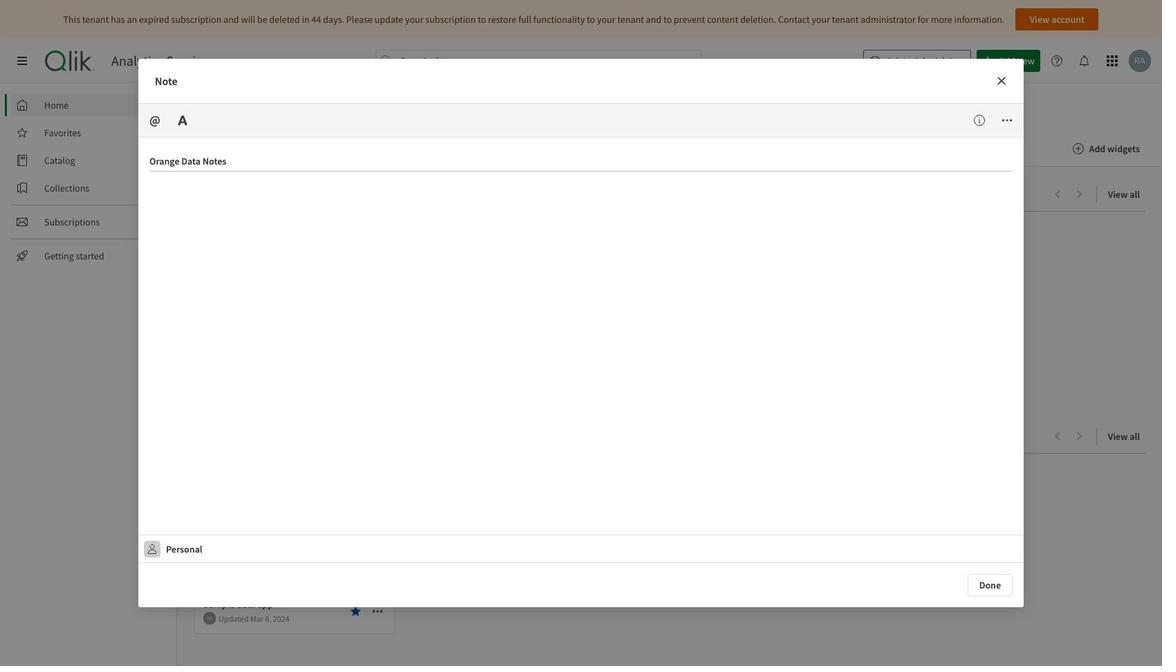 Task type: locate. For each thing, give the bounding box(es) containing it.
ruby anderson element
[[204, 613, 216, 625]]

close image
[[997, 75, 1008, 87]]

unfavorite image
[[350, 606, 361, 617]]

dialog
[[138, 59, 1025, 608]]

close sidebar menu image
[[17, 55, 28, 66]]

tab list
[[195, 133, 254, 166]]

toggle formatting image
[[177, 115, 188, 126]]



Task type: describe. For each thing, give the bounding box(es) containing it.
details image
[[975, 115, 986, 126]]

navigation pane element
[[0, 89, 177, 273]]

insert mention element
[[144, 109, 172, 132]]

analytics services element
[[111, 53, 214, 69]]

ruby anderson image
[[204, 613, 216, 625]]

Note title text field
[[150, 149, 1013, 172]]



Task type: vqa. For each thing, say whether or not it's contained in the screenshot.
Notifications sent to your email element
no



